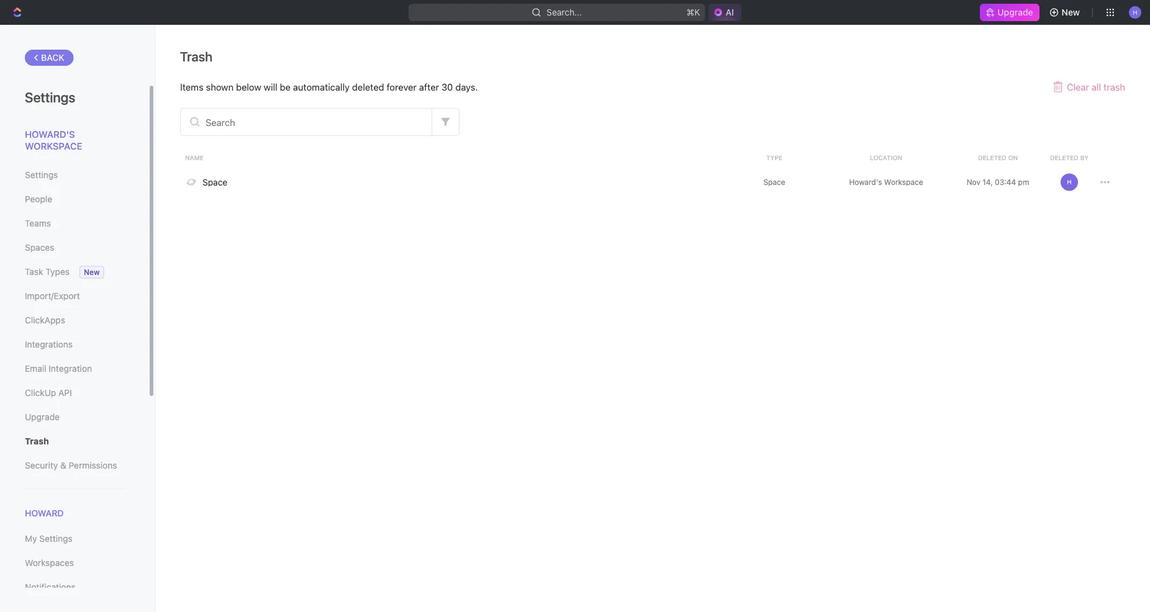 Task type: vqa. For each thing, say whether or not it's contained in the screenshot.
'Pink'
no



Task type: describe. For each thing, give the bounding box(es) containing it.
spaces
[[25, 243, 54, 253]]

shown
[[206, 81, 234, 92]]

pm
[[1018, 178, 1029, 187]]

howard's workspace inside settings element
[[25, 129, 82, 152]]

trash inside trash link
[[25, 436, 49, 447]]

trash
[[1104, 81, 1126, 92]]

import/export
[[25, 291, 80, 301]]

settings link
[[25, 165, 124, 186]]

on
[[1009, 154, 1018, 161]]

ai button
[[708, 4, 742, 21]]

Search text field
[[181, 109, 432, 135]]

upgrade inside settings element
[[25, 412, 60, 422]]

people link
[[25, 189, 124, 210]]

1 vertical spatial howard's
[[849, 178, 882, 187]]

people
[[25, 194, 52, 204]]

workspaces link
[[25, 553, 124, 574]]

below
[[236, 81, 261, 92]]

deleted
[[352, 81, 384, 92]]

30
[[442, 81, 453, 92]]

my settings
[[25, 534, 72, 544]]

howard
[[25, 508, 64, 519]]

workspace inside settings element
[[25, 141, 82, 152]]

type
[[766, 154, 783, 161]]

search...
[[547, 7, 582, 17]]

import/export link
[[25, 286, 124, 307]]

1 horizontal spatial howard's workspace
[[849, 178, 923, 187]]

location
[[870, 154, 903, 161]]

1 vertical spatial upgrade link
[[25, 407, 124, 428]]

task
[[25, 267, 43, 277]]

new inside button
[[1062, 7, 1080, 17]]

2 vertical spatial settings
[[39, 534, 72, 544]]

items
[[180, 81, 204, 92]]

back
[[41, 52, 64, 63]]

security
[[25, 461, 58, 471]]

1 horizontal spatial space
[[764, 178, 786, 187]]

forever
[[387, 81, 417, 92]]

be
[[280, 81, 291, 92]]

workspaces
[[25, 558, 74, 568]]

types
[[46, 267, 70, 277]]

clear all trash
[[1067, 81, 1126, 92]]

integrations
[[25, 339, 73, 350]]

03:44
[[995, 178, 1016, 187]]

clickapps link
[[25, 310, 124, 331]]

days.
[[456, 81, 478, 92]]

1 vertical spatial workspace
[[884, 178, 923, 187]]

permissions
[[69, 461, 117, 471]]

integration
[[49, 364, 92, 374]]

spaces link
[[25, 237, 124, 258]]

api
[[58, 388, 72, 398]]

0 vertical spatial trash
[[180, 48, 212, 64]]

&
[[60, 461, 66, 471]]



Task type: locate. For each thing, give the bounding box(es) containing it.
clear
[[1067, 81, 1089, 92]]

workspace down location
[[884, 178, 923, 187]]

space
[[203, 177, 228, 187], [764, 178, 786, 187]]

1 horizontal spatial deleted
[[1050, 154, 1079, 161]]

0 horizontal spatial upgrade link
[[25, 407, 124, 428]]

deleted on
[[978, 154, 1018, 161]]

howard's workspace
[[25, 129, 82, 152], [849, 178, 923, 187]]

workspace up settings link
[[25, 141, 82, 152]]

0 horizontal spatial new
[[84, 268, 100, 277]]

14,
[[983, 178, 993, 187]]

howard's down location
[[849, 178, 882, 187]]

settings
[[25, 89, 75, 105], [25, 170, 58, 180], [39, 534, 72, 544]]

1 horizontal spatial new
[[1062, 7, 1080, 17]]

h inside h dropdown button
[[1133, 9, 1138, 16]]

deleted by
[[1050, 154, 1089, 161]]

space down name
[[203, 177, 228, 187]]

security & permissions
[[25, 461, 117, 471]]

security & permissions link
[[25, 455, 124, 476]]

trash
[[180, 48, 212, 64], [25, 436, 49, 447]]

1 vertical spatial upgrade
[[25, 412, 60, 422]]

0 horizontal spatial howard's workspace
[[25, 129, 82, 152]]

notifications link
[[25, 577, 124, 598]]

⌘k
[[687, 7, 700, 17]]

trash up items
[[180, 48, 212, 64]]

howard's inside settings element
[[25, 129, 75, 139]]

1 vertical spatial howard's workspace
[[849, 178, 923, 187]]

teams link
[[25, 213, 124, 234]]

email integration
[[25, 364, 92, 374]]

email
[[25, 364, 46, 374]]

new
[[1062, 7, 1080, 17], [84, 268, 100, 277]]

deleted for deleted by
[[1050, 154, 1079, 161]]

howard's
[[25, 129, 75, 139], [849, 178, 882, 187]]

upgrade left new button
[[998, 7, 1033, 17]]

space down type
[[764, 178, 786, 187]]

0 horizontal spatial deleted
[[978, 154, 1007, 161]]

new button
[[1045, 2, 1088, 22]]

0 horizontal spatial h
[[1067, 179, 1072, 186]]

1 vertical spatial new
[[84, 268, 100, 277]]

0 vertical spatial howard's
[[25, 129, 75, 139]]

integrations link
[[25, 334, 124, 355]]

0 vertical spatial upgrade
[[998, 7, 1033, 17]]

my settings link
[[25, 529, 124, 550]]

task types
[[25, 267, 70, 277]]

1 horizontal spatial workspace
[[884, 178, 923, 187]]

howard's workspace up settings link
[[25, 129, 82, 152]]

upgrade
[[998, 7, 1033, 17], [25, 412, 60, 422]]

0 horizontal spatial trash
[[25, 436, 49, 447]]

name
[[185, 154, 204, 161]]

nov
[[967, 178, 981, 187]]

after
[[419, 81, 439, 92]]

upgrade link
[[980, 4, 1040, 21], [25, 407, 124, 428]]

howard's up settings link
[[25, 129, 75, 139]]

clickapps
[[25, 315, 65, 325]]

upgrade down clickup
[[25, 412, 60, 422]]

settings element
[[0, 25, 155, 612]]

1 vertical spatial h
[[1067, 179, 1072, 186]]

clickup api link
[[25, 383, 124, 404]]

my
[[25, 534, 37, 544]]

h
[[1133, 9, 1138, 16], [1067, 179, 1072, 186]]

1 horizontal spatial upgrade link
[[980, 4, 1040, 21]]

deleted left "by"
[[1050, 154, 1079, 161]]

1 horizontal spatial h
[[1133, 9, 1138, 16]]

upgrade link up trash link
[[25, 407, 124, 428]]

settings down 'back' link
[[25, 89, 75, 105]]

new inside settings element
[[84, 268, 100, 277]]

0 vertical spatial new
[[1062, 7, 1080, 17]]

teams
[[25, 218, 51, 229]]

will
[[264, 81, 277, 92]]

deleted
[[978, 154, 1007, 161], [1050, 154, 1079, 161]]

ai
[[726, 7, 734, 17]]

0 horizontal spatial space
[[203, 177, 228, 187]]

trash link
[[25, 431, 124, 452]]

0 horizontal spatial upgrade
[[25, 412, 60, 422]]

1 horizontal spatial howard's
[[849, 178, 882, 187]]

h button
[[1126, 2, 1145, 22]]

settings up people
[[25, 170, 58, 180]]

2 deleted from the left
[[1050, 154, 1079, 161]]

clickup api
[[25, 388, 72, 398]]

nov 14, 03:44 pm
[[967, 178, 1029, 187]]

items shown below will be automatically deleted forever after 30 days.
[[180, 81, 478, 92]]

notifications
[[25, 582, 76, 593]]

0 horizontal spatial howard's
[[25, 129, 75, 139]]

clickup
[[25, 388, 56, 398]]

0 vertical spatial workspace
[[25, 141, 82, 152]]

0 vertical spatial upgrade link
[[980, 4, 1040, 21]]

deleted left on
[[978, 154, 1007, 161]]

upgrade link left new button
[[980, 4, 1040, 21]]

deleted for deleted on
[[978, 154, 1007, 161]]

all
[[1092, 81, 1101, 92]]

1 vertical spatial trash
[[25, 436, 49, 447]]

email integration link
[[25, 358, 124, 380]]

1 horizontal spatial upgrade
[[998, 7, 1033, 17]]

1 deleted from the left
[[978, 154, 1007, 161]]

0 vertical spatial settings
[[25, 89, 75, 105]]

automatically
[[293, 81, 350, 92]]

1 vertical spatial settings
[[25, 170, 58, 180]]

back link
[[25, 50, 74, 66]]

0 vertical spatial howard's workspace
[[25, 129, 82, 152]]

0 horizontal spatial workspace
[[25, 141, 82, 152]]

settings right my
[[39, 534, 72, 544]]

1 horizontal spatial trash
[[180, 48, 212, 64]]

workspace
[[25, 141, 82, 152], [884, 178, 923, 187]]

by
[[1081, 154, 1089, 161]]

0 vertical spatial h
[[1133, 9, 1138, 16]]

trash up security
[[25, 436, 49, 447]]

howard's workspace down location
[[849, 178, 923, 187]]

dropdown menu image
[[1101, 178, 1110, 187]]



